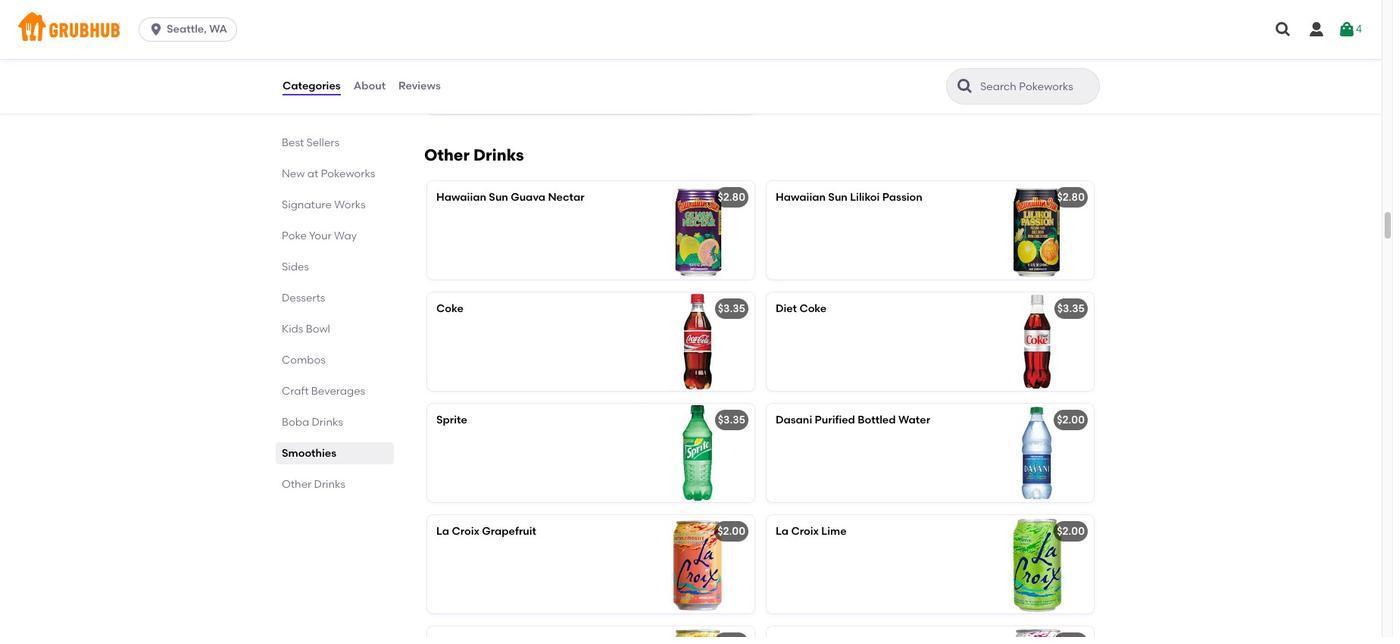 Task type: describe. For each thing, give the bounding box(es) containing it.
way
[[334, 230, 357, 242]]

wa
[[209, 23, 227, 36]]

0 vertical spatial drinks
[[473, 145, 524, 164]]

lime
[[821, 525, 847, 537]]

la croix lime image
[[980, 515, 1094, 613]]

dasani purified bottled water image
[[980, 403, 1094, 502]]

4 button
[[1338, 16, 1362, 43]]

passion
[[882, 191, 923, 203]]

$3.35 for diet coke
[[718, 302, 745, 315]]

purified
[[815, 413, 855, 426]]

seattle,
[[167, 23, 207, 36]]

hawaiian for hawaiian sun lilikoi passion
[[776, 191, 826, 203]]

croix for lime
[[791, 525, 819, 537]]

sprite image
[[641, 403, 754, 502]]

1 vertical spatial drinks
[[312, 416, 343, 429]]

diet coke
[[776, 302, 827, 315]]

boba drinks
[[282, 416, 343, 429]]

0 horizontal spatial other
[[282, 478, 312, 491]]

bottled
[[858, 413, 896, 426]]

diet coke image
[[980, 292, 1094, 391]]

1 horizontal spatial svg image
[[1307, 20, 1326, 39]]

kids
[[282, 323, 303, 336]]

craft beverages
[[282, 385, 365, 398]]

dasani purified bottled water
[[776, 413, 930, 426]]

grapefruit
[[482, 525, 536, 537]]

la croix lime
[[776, 525, 847, 537]]

poke your way
[[282, 230, 357, 242]]

croix for grapefruit
[[452, 525, 479, 537]]

main navigation navigation
[[0, 0, 1382, 59]]

works
[[334, 198, 366, 211]]

$2.00 for $2.00
[[1057, 525, 1085, 537]]

sprite
[[436, 413, 467, 426]]

sun for guava
[[489, 191, 508, 203]]

kids bowl
[[282, 323, 330, 336]]

$2.00 for $3.35
[[1057, 413, 1085, 426]]

search icon image
[[956, 77, 974, 95]]

$2.80 for hawaiian sun guava nectar
[[718, 191, 745, 203]]

smoothies
[[282, 447, 336, 460]]

Search Pokeworks search field
[[979, 80, 1095, 94]]

new at pokeworks
[[282, 167, 375, 180]]

signature
[[282, 198, 332, 211]]

nectar
[[548, 191, 584, 203]]

2 coke from the left
[[799, 302, 827, 315]]

0 vertical spatial other
[[424, 145, 470, 164]]

sellers
[[306, 136, 339, 149]]

dasani
[[776, 413, 812, 426]]

1 horizontal spatial other drinks
[[424, 145, 524, 164]]

$3.35 for dasani purified bottled water
[[718, 413, 745, 426]]

svg image for 4
[[1338, 20, 1356, 39]]

lilikoi
[[850, 191, 880, 203]]

best
[[282, 136, 304, 149]]



Task type: locate. For each thing, give the bounding box(es) containing it.
1 horizontal spatial sun
[[828, 191, 848, 203]]

2 $2.80 from the left
[[1057, 191, 1085, 203]]

hawaiian
[[436, 191, 486, 203], [776, 191, 826, 203]]

about
[[354, 79, 386, 92]]

best sellers
[[282, 136, 339, 149]]

0 horizontal spatial sun
[[489, 191, 508, 203]]

1 hawaiian from the left
[[436, 191, 486, 203]]

reviews
[[399, 79, 441, 92]]

4
[[1356, 23, 1362, 35]]

la croix grapefruit
[[436, 525, 536, 537]]

svg image right svg icon
[[1338, 20, 1356, 39]]

hawaiian sun guava nectar image
[[641, 181, 754, 279]]

other
[[424, 145, 470, 164], [282, 478, 312, 491]]

1 la from the left
[[436, 525, 449, 537]]

1 vertical spatial other drinks
[[282, 478, 345, 491]]

bowl
[[306, 323, 330, 336]]

0 horizontal spatial other drinks
[[282, 478, 345, 491]]

croix left grapefruit
[[452, 525, 479, 537]]

coke
[[436, 302, 463, 315], [799, 302, 827, 315]]

poke
[[282, 230, 307, 242]]

la for la croix grapefruit
[[436, 525, 449, 537]]

la for la croix lime
[[776, 525, 789, 537]]

la
[[436, 525, 449, 537], [776, 525, 789, 537]]

2 hawaiian from the left
[[776, 191, 826, 203]]

croix left lime
[[791, 525, 819, 537]]

hawaiian for hawaiian sun guava nectar
[[436, 191, 486, 203]]

$2.80
[[718, 191, 745, 203], [1057, 191, 1085, 203]]

2 la from the left
[[776, 525, 789, 537]]

1 coke from the left
[[436, 302, 463, 315]]

hawaiian sun lilikoi passion
[[776, 191, 923, 203]]

2 horizontal spatial svg image
[[1338, 20, 1356, 39]]

1 horizontal spatial croix
[[791, 525, 819, 537]]

hawaiian sun guava nectar
[[436, 191, 584, 203]]

sides
[[282, 261, 309, 273]]

desserts
[[282, 292, 325, 305]]

coke image
[[641, 292, 754, 391]]

at
[[307, 167, 318, 180]]

diet
[[776, 302, 797, 315]]

your
[[309, 230, 331, 242]]

1 horizontal spatial $2.80
[[1057, 191, 1085, 203]]

svg image inside seattle, wa button
[[149, 22, 164, 37]]

seattle, wa
[[167, 23, 227, 36]]

1 horizontal spatial hawaiian
[[776, 191, 826, 203]]

0 horizontal spatial coke
[[436, 302, 463, 315]]

boba
[[282, 416, 309, 429]]

other down reviews button
[[424, 145, 470, 164]]

0 horizontal spatial hawaiian
[[436, 191, 486, 203]]

svg image for seattle, wa
[[149, 22, 164, 37]]

sun left lilikoi
[[828, 191, 848, 203]]

svg image
[[1274, 20, 1292, 39]]

combos
[[282, 354, 326, 367]]

craft
[[282, 385, 309, 398]]

drinks
[[473, 145, 524, 164], [312, 416, 343, 429], [314, 478, 345, 491]]

drinks down craft beverages
[[312, 416, 343, 429]]

$2.00
[[1057, 413, 1085, 426], [718, 525, 745, 537], [1057, 525, 1085, 537]]

categories button
[[282, 59, 341, 114]]

drinks up hawaiian sun guava nectar
[[473, 145, 524, 164]]

2 vertical spatial drinks
[[314, 478, 345, 491]]

other drinks
[[424, 145, 524, 164], [282, 478, 345, 491]]

1 horizontal spatial coke
[[799, 302, 827, 315]]

hawaiian left "guava"
[[436, 191, 486, 203]]

svg image left seattle,
[[149, 22, 164, 37]]

la croix passion fruit image
[[980, 626, 1094, 637]]

guava
[[511, 191, 545, 203]]

$3.35
[[718, 302, 745, 315], [1057, 302, 1085, 315], [718, 413, 745, 426]]

svg image
[[1307, 20, 1326, 39], [1338, 20, 1356, 39], [149, 22, 164, 37]]

svg image left 4 'button'
[[1307, 20, 1326, 39]]

0 horizontal spatial croix
[[452, 525, 479, 537]]

1 horizontal spatial la
[[776, 525, 789, 537]]

1 vertical spatial other
[[282, 478, 312, 491]]

hawaiian sun lilikoi passion image
[[980, 181, 1094, 279]]

sun left "guava"
[[489, 191, 508, 203]]

seattle, wa button
[[139, 17, 243, 42]]

other drinks up hawaiian sun guava nectar
[[424, 145, 524, 164]]

sun
[[489, 191, 508, 203], [828, 191, 848, 203]]

signature works
[[282, 198, 366, 211]]

pina colada smoothie image
[[641, 16, 754, 114]]

0 vertical spatial other drinks
[[424, 145, 524, 164]]

categories
[[283, 79, 341, 92]]

2 croix from the left
[[791, 525, 819, 537]]

la left grapefruit
[[436, 525, 449, 537]]

0 horizontal spatial la
[[436, 525, 449, 537]]

reviews button
[[398, 59, 441, 114]]

$2.80 for hawaiian sun lilikoi passion
[[1057, 191, 1085, 203]]

pokeworks
[[321, 167, 375, 180]]

1 croix from the left
[[452, 525, 479, 537]]

svg image inside 4 'button'
[[1338, 20, 1356, 39]]

la croix lemon image
[[641, 626, 754, 637]]

drinks down smoothies
[[314, 478, 345, 491]]

la left lime
[[776, 525, 789, 537]]

about button
[[353, 59, 386, 114]]

1 horizontal spatial other
[[424, 145, 470, 164]]

croix
[[452, 525, 479, 537], [791, 525, 819, 537]]

beverages
[[311, 385, 365, 398]]

1 sun from the left
[[489, 191, 508, 203]]

other down smoothies
[[282, 478, 312, 491]]

new
[[282, 167, 305, 180]]

hawaiian left lilikoi
[[776, 191, 826, 203]]

0 horizontal spatial svg image
[[149, 22, 164, 37]]

1 $2.80 from the left
[[718, 191, 745, 203]]

water
[[898, 413, 930, 426]]

0 horizontal spatial $2.80
[[718, 191, 745, 203]]

la croix grapefruit image
[[641, 515, 754, 613]]

other drinks down smoothies
[[282, 478, 345, 491]]

2 sun from the left
[[828, 191, 848, 203]]

sun for lilikoi
[[828, 191, 848, 203]]



Task type: vqa. For each thing, say whether or not it's contained in the screenshot.


